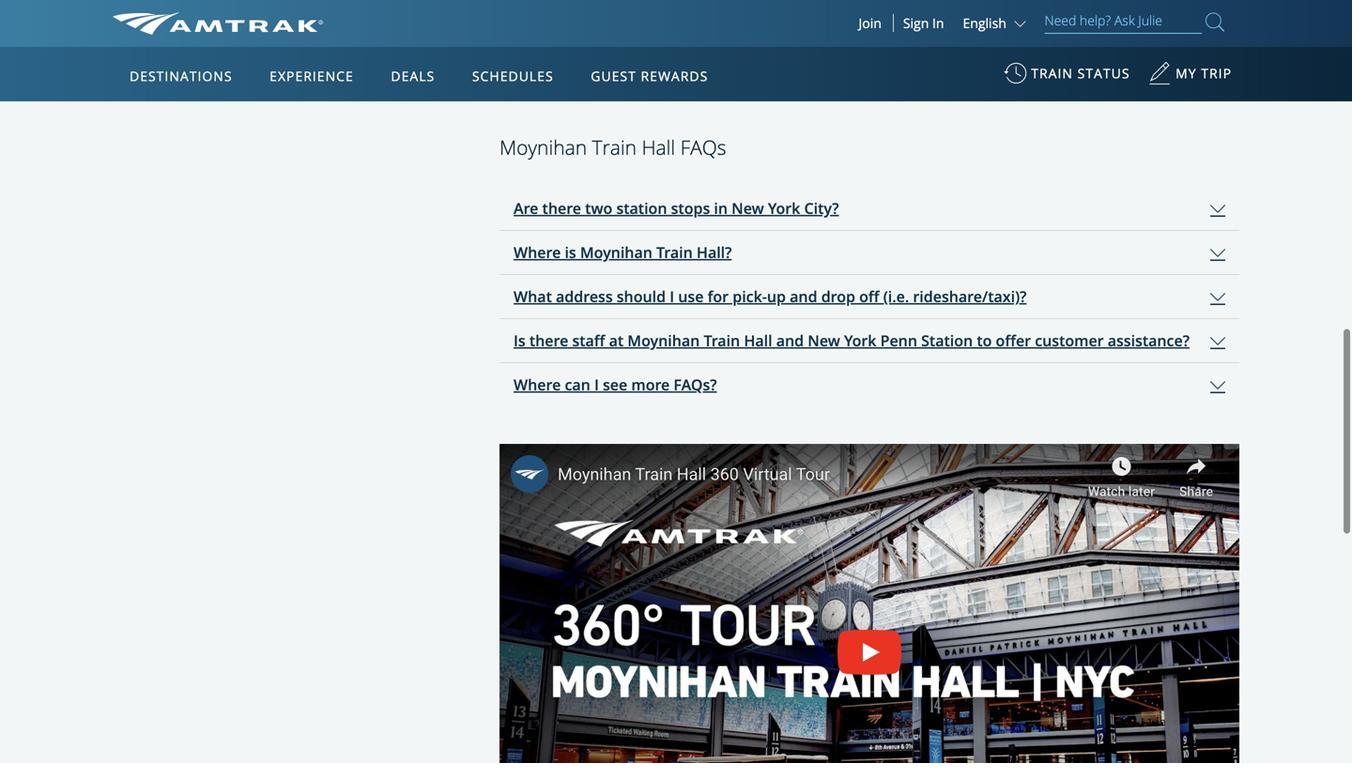 Task type: vqa. For each thing, say whether or not it's contained in the screenshot.
Train
yes



Task type: describe. For each thing, give the bounding box(es) containing it.
hall?
[[697, 242, 732, 263]]

what address should i use for pick-up and drop off (i.e. rideshare/taxi)? button
[[500, 275, 1240, 318]]

where for where can i see more faqs?
[[514, 375, 561, 395]]

join button
[[847, 14, 894, 32]]

2 vertical spatial new
[[808, 331, 840, 351]]

penn inside hours of operations moynihan train hall is open to the public daily from 5 am through 1 am and closed to the public between 1 am and 5 am. between 1 am and 5 am, all amtrak operations are handled at new york penn station, including baggage, red cap services, access and egress to platforms.
[[971, 47, 1002, 65]]

destinations button
[[122, 50, 240, 102]]

assistance?
[[1108, 331, 1190, 351]]

1 the from the left
[[690, 29, 710, 46]]

application inside 'banner'
[[183, 157, 633, 420]]

regions map image
[[183, 157, 633, 420]]

handled
[[840, 47, 890, 65]]

0 vertical spatial i
[[670, 287, 674, 307]]

at inside button
[[609, 331, 624, 351]]

1 vertical spatial i
[[594, 375, 599, 395]]

my trip button
[[1149, 55, 1232, 101]]

destinations
[[130, 67, 232, 85]]

hall inside button
[[744, 331, 772, 351]]

moynihan up more
[[628, 331, 700, 351]]

train status
[[1031, 64, 1130, 82]]

and down up
[[776, 331, 804, 351]]

moynihan down two
[[580, 242, 653, 263]]

guest rewards
[[591, 67, 708, 85]]

where for where is moynihan train hall?
[[514, 242, 561, 263]]

including
[[1055, 47, 1111, 65]]

to down 'am,'
[[668, 66, 681, 84]]

are
[[816, 47, 836, 65]]

am up guest
[[594, 47, 613, 65]]

moynihan inside hours of operations moynihan train hall is open to the public daily from 5 am through 1 am and closed to the public between 1 am and 5 am. between 1 am and 5 am, all amtrak operations are handled at new york penn station, including baggage, red cap services, access and egress to platforms.
[[500, 29, 561, 46]]

cap
[[1200, 47, 1223, 65]]

to up "station,"
[[1009, 29, 1022, 46]]

trip
[[1201, 64, 1232, 82]]

1 public from the left
[[713, 29, 751, 46]]

my
[[1176, 64, 1197, 82]]

moynihan up are
[[500, 134, 587, 161]]

of
[[546, 9, 559, 30]]

two
[[585, 198, 613, 218]]

experience
[[270, 67, 354, 85]]

hall inside hours of operations moynihan train hall is open to the public daily from 5 am through 1 am and closed to the public between 1 am and 5 am. between 1 am and 5 am, all amtrak operations are handled at new york penn station, including baggage, red cap services, access and egress to platforms.
[[599, 29, 623, 46]]

Please enter your search item search field
[[1045, 9, 1202, 34]]

open
[[639, 29, 671, 46]]

am,
[[655, 47, 677, 65]]

deals button
[[384, 50, 442, 102]]

2 horizontal spatial 5
[[1207, 29, 1214, 46]]

address
[[556, 287, 613, 307]]

and right access
[[598, 66, 622, 84]]

at inside hours of operations moynihan train hall is open to the public daily from 5 am through 1 am and closed to the public between 1 am and 5 am. between 1 am and 5 am, all amtrak operations are handled at new york penn station, including baggage, red cap services, access and egress to platforms.
[[893, 47, 905, 65]]

(i.e.
[[883, 287, 909, 307]]

new inside hours of operations moynihan train hall is open to the public daily from 5 am through 1 am and closed to the public between 1 am and 5 am. between 1 am and 5 am, all amtrak operations are handled at new york penn station, including baggage, red cap services, access and egress to platforms.
[[909, 47, 936, 65]]

where can i see more faqs? button
[[500, 364, 1240, 407]]

are there two station stops in new york city?
[[514, 198, 839, 218]]

drop
[[821, 287, 855, 307]]

off
[[859, 287, 879, 307]]

my trip
[[1176, 64, 1232, 82]]

daily
[[754, 29, 783, 46]]

hours of operations moynihan train hall is open to the public daily from 5 am through 1 am and closed to the public between 1 am and 5 am. between 1 am and 5 am, all amtrak operations are handled at new york penn station, including baggage, red cap services, access and egress to platforms.
[[500, 9, 1223, 84]]

up
[[767, 287, 786, 307]]

moynihan train hall faqs
[[500, 134, 726, 161]]

for
[[708, 287, 729, 307]]

services,
[[500, 66, 552, 84]]

faqs
[[680, 134, 726, 161]]

0 horizontal spatial 5
[[644, 47, 651, 65]]

more
[[631, 375, 670, 395]]

application containing are there two station stops in new york city?
[[500, 187, 1240, 407]]

english
[[963, 14, 1007, 32]]

2 vertical spatial york
[[844, 331, 877, 351]]

baggage,
[[1114, 47, 1169, 65]]

and right up
[[790, 287, 817, 307]]

staff
[[572, 331, 605, 351]]

station
[[921, 331, 973, 351]]

operations
[[746, 47, 813, 65]]

to up all
[[674, 29, 687, 46]]

experience button
[[262, 50, 361, 102]]

and left closed
[[940, 29, 963, 46]]

join
[[859, 14, 882, 32]]

0 horizontal spatial new
[[732, 198, 764, 218]]

train up two
[[592, 134, 637, 161]]

train status link
[[1004, 55, 1130, 101]]

hours
[[500, 9, 542, 30]]

guest rewards button
[[583, 50, 716, 102]]

sign
[[903, 14, 929, 32]]

customer
[[1035, 331, 1104, 351]]



Task type: locate. For each thing, give the bounding box(es) containing it.
in
[[932, 14, 944, 32]]

1 vertical spatial new
[[732, 198, 764, 218]]

all
[[681, 47, 695, 65]]

station,
[[1005, 47, 1052, 65]]

where
[[514, 242, 561, 263], [514, 375, 561, 395]]

is left open
[[626, 29, 636, 46]]

1 horizontal spatial 5
[[819, 29, 827, 46]]

2 horizontal spatial 1
[[1146, 29, 1154, 46]]

and up guest
[[617, 47, 640, 65]]

1 horizontal spatial is
[[626, 29, 636, 46]]

hall
[[599, 29, 623, 46], [642, 134, 675, 161], [744, 331, 772, 351]]

0 horizontal spatial is
[[565, 242, 576, 263]]

is
[[514, 331, 526, 351]]

1 vertical spatial where
[[514, 375, 561, 395]]

search icon image
[[1206, 9, 1225, 35]]

5 up are
[[819, 29, 827, 46]]

i left the use
[[670, 287, 674, 307]]

0 horizontal spatial hall
[[599, 29, 623, 46]]

1 horizontal spatial new
[[808, 331, 840, 351]]

between
[[526, 47, 580, 65]]

1 horizontal spatial york
[[844, 331, 877, 351]]

public up including
[[1049, 29, 1086, 46]]

1 right through
[[906, 29, 914, 46]]

there for is
[[529, 331, 568, 351]]

hall up guest
[[599, 29, 623, 46]]

to inside is there staff at moynihan train hall and new york penn station to offer customer assistance? button
[[977, 331, 992, 351]]

where is moynihan train hall? button
[[500, 231, 1240, 274]]

0 horizontal spatial 1
[[583, 47, 591, 65]]

2 the from the left
[[1025, 29, 1046, 46]]

from
[[786, 29, 816, 46]]

there right is
[[529, 331, 568, 351]]

where up what
[[514, 242, 561, 263]]

penn inside button
[[880, 331, 917, 351]]

1 vertical spatial penn
[[880, 331, 917, 351]]

1 horizontal spatial public
[[1049, 29, 1086, 46]]

1 horizontal spatial i
[[670, 287, 674, 307]]

york down what address should i use for pick-up and drop off (i.e. rideshare/taxi)? button
[[844, 331, 877, 351]]

2 public from the left
[[1049, 29, 1086, 46]]

status
[[1078, 64, 1130, 82]]

penn down (i.e.
[[880, 331, 917, 351]]

where left the can
[[514, 375, 561, 395]]

see
[[603, 375, 628, 395]]

use
[[678, 287, 704, 307]]

there for are
[[542, 198, 581, 218]]

5 left 'am,'
[[644, 47, 651, 65]]

new down the sign in button
[[909, 47, 936, 65]]

am up are
[[830, 29, 850, 46]]

offer
[[996, 331, 1031, 351]]

penn down closed
[[971, 47, 1002, 65]]

1 up access
[[583, 47, 591, 65]]

0 horizontal spatial the
[[690, 29, 710, 46]]

0 vertical spatial there
[[542, 198, 581, 218]]

amtrak
[[698, 47, 743, 65]]

can
[[565, 375, 590, 395]]

rideshare/taxi)?
[[913, 287, 1027, 307]]

2 horizontal spatial hall
[[744, 331, 772, 351]]

amtrak image
[[113, 12, 323, 35]]

am up red
[[1157, 29, 1176, 46]]

to left offer
[[977, 331, 992, 351]]

0 horizontal spatial at
[[609, 331, 624, 351]]

train right of
[[564, 29, 596, 46]]

am.
[[500, 47, 523, 65]]

faqs?
[[674, 375, 717, 395]]

1 horizontal spatial at
[[893, 47, 905, 65]]

5
[[819, 29, 827, 46], [1207, 29, 1214, 46], [644, 47, 651, 65]]

0 horizontal spatial i
[[594, 375, 599, 395]]

train left hall? at the right top of page
[[656, 242, 693, 263]]

application
[[183, 157, 633, 420], [500, 187, 1240, 407]]

2 horizontal spatial york
[[940, 47, 967, 65]]

and up red
[[1180, 29, 1203, 46]]

1 vertical spatial is
[[565, 242, 576, 263]]

york left city?
[[768, 198, 800, 218]]

there right are
[[542, 198, 581, 218]]

at
[[893, 47, 905, 65], [609, 331, 624, 351]]

stops
[[671, 198, 710, 218]]

red
[[1173, 47, 1196, 65]]

public up the amtrak
[[713, 29, 751, 46]]

0 horizontal spatial penn
[[880, 331, 917, 351]]

am
[[830, 29, 850, 46], [917, 29, 937, 46], [1157, 29, 1176, 46], [594, 47, 613, 65]]

where can i see more faqs?
[[514, 375, 717, 395]]

0 vertical spatial new
[[909, 47, 936, 65]]

platforms.
[[684, 66, 747, 84]]

and
[[940, 29, 963, 46], [1180, 29, 1203, 46], [617, 47, 640, 65], [598, 66, 622, 84], [790, 287, 817, 307], [776, 331, 804, 351]]

0 horizontal spatial york
[[768, 198, 800, 218]]

city?
[[804, 198, 839, 218]]

1 vertical spatial york
[[768, 198, 800, 218]]

banner
[[0, 0, 1352, 434]]

is inside hours of operations moynihan train hall is open to the public daily from 5 am through 1 am and closed to the public between 1 am and 5 am. between 1 am and 5 am, all amtrak operations are handled at new york penn station, including baggage, red cap services, access and egress to platforms.
[[626, 29, 636, 46]]

access
[[555, 66, 595, 84]]

1 where from the top
[[514, 242, 561, 263]]

1
[[906, 29, 914, 46], [1146, 29, 1154, 46], [583, 47, 591, 65]]

1 horizontal spatial penn
[[971, 47, 1002, 65]]

penn
[[971, 47, 1002, 65], [880, 331, 917, 351]]

to
[[674, 29, 687, 46], [1009, 29, 1022, 46], [668, 66, 681, 84], [977, 331, 992, 351]]

hall down pick-
[[744, 331, 772, 351]]

should
[[617, 287, 666, 307]]

2 vertical spatial hall
[[744, 331, 772, 351]]

schedules link
[[465, 47, 561, 101]]

2 where from the top
[[514, 375, 561, 395]]

what
[[514, 287, 552, 307]]

are there two station stops in new york city? button
[[500, 187, 1240, 230]]

what address should i use for pick-up and drop off (i.e. rideshare/taxi)?
[[514, 287, 1027, 307]]

york
[[940, 47, 967, 65], [768, 198, 800, 218], [844, 331, 877, 351]]

train inside hours of operations moynihan train hall is open to the public daily from 5 am through 1 am and closed to the public between 1 am and 5 am. between 1 am and 5 am, all amtrak operations are handled at new york penn station, including baggage, red cap services, access and egress to platforms.
[[564, 29, 596, 46]]

train down "for"
[[704, 331, 740, 351]]

is inside 'where is moynihan train hall?' button
[[565, 242, 576, 263]]

new down drop
[[808, 331, 840, 351]]

1 vertical spatial hall
[[642, 134, 675, 161]]

where is moynihan train hall?
[[514, 242, 732, 263]]

new
[[909, 47, 936, 65], [732, 198, 764, 218], [808, 331, 840, 351]]

0 vertical spatial york
[[940, 47, 967, 65]]

0 vertical spatial hall
[[599, 29, 623, 46]]

is
[[626, 29, 636, 46], [565, 242, 576, 263]]

1 vertical spatial there
[[529, 331, 568, 351]]

1 horizontal spatial hall
[[642, 134, 675, 161]]

rewards
[[641, 67, 708, 85]]

operations
[[563, 9, 641, 30]]

is there staff at moynihan train hall and new york penn station to offer customer assistance?
[[514, 331, 1190, 351]]

at right staff
[[609, 331, 624, 351]]

public
[[713, 29, 751, 46], [1049, 29, 1086, 46]]

station
[[616, 198, 667, 218]]

moynihan up "am."
[[500, 29, 561, 46]]

train
[[1031, 64, 1073, 82]]

0 vertical spatial at
[[893, 47, 905, 65]]

i
[[670, 287, 674, 307], [594, 375, 599, 395]]

the up "station,"
[[1025, 29, 1046, 46]]

pick-
[[733, 287, 767, 307]]

sign in
[[903, 14, 944, 32]]

banner containing join
[[0, 0, 1352, 434]]

deals
[[391, 67, 435, 85]]

2 horizontal spatial new
[[909, 47, 936, 65]]

1 up baggage,
[[1146, 29, 1154, 46]]

am right through
[[917, 29, 937, 46]]

is there staff at moynihan train hall and new york penn station to offer customer assistance? button
[[500, 319, 1240, 363]]

closed
[[967, 29, 1006, 46]]

0 vertical spatial is
[[626, 29, 636, 46]]

is up "address"
[[565, 242, 576, 263]]

there
[[542, 198, 581, 218], [529, 331, 568, 351]]

5 up cap
[[1207, 29, 1214, 46]]

1 vertical spatial at
[[609, 331, 624, 351]]

schedules
[[472, 67, 554, 85]]

english button
[[963, 14, 1031, 32]]

i left "see"
[[594, 375, 599, 395]]

hall left faqs
[[642, 134, 675, 161]]

new right in
[[732, 198, 764, 218]]

york inside hours of operations moynihan train hall is open to the public daily from 5 am through 1 am and closed to the public between 1 am and 5 am. between 1 am and 5 am, all amtrak operations are handled at new york penn station, including baggage, red cap services, access and egress to platforms.
[[940, 47, 967, 65]]

through
[[853, 29, 903, 46]]

1 horizontal spatial 1
[[906, 29, 914, 46]]

0 vertical spatial where
[[514, 242, 561, 263]]

york down in
[[940, 47, 967, 65]]

the
[[690, 29, 710, 46], [1025, 29, 1046, 46]]

the up all
[[690, 29, 710, 46]]

at down through
[[893, 47, 905, 65]]

0 vertical spatial penn
[[971, 47, 1002, 65]]

0 horizontal spatial public
[[713, 29, 751, 46]]

moynihan
[[500, 29, 561, 46], [500, 134, 587, 161], [580, 242, 653, 263], [628, 331, 700, 351]]

are
[[514, 198, 538, 218]]

guest
[[591, 67, 637, 85]]

1 horizontal spatial the
[[1025, 29, 1046, 46]]

egress
[[625, 66, 665, 84]]

train
[[564, 29, 596, 46], [592, 134, 637, 161], [656, 242, 693, 263], [704, 331, 740, 351]]

sign in button
[[903, 14, 944, 32]]

between
[[1089, 29, 1143, 46]]

in
[[714, 198, 728, 218]]



